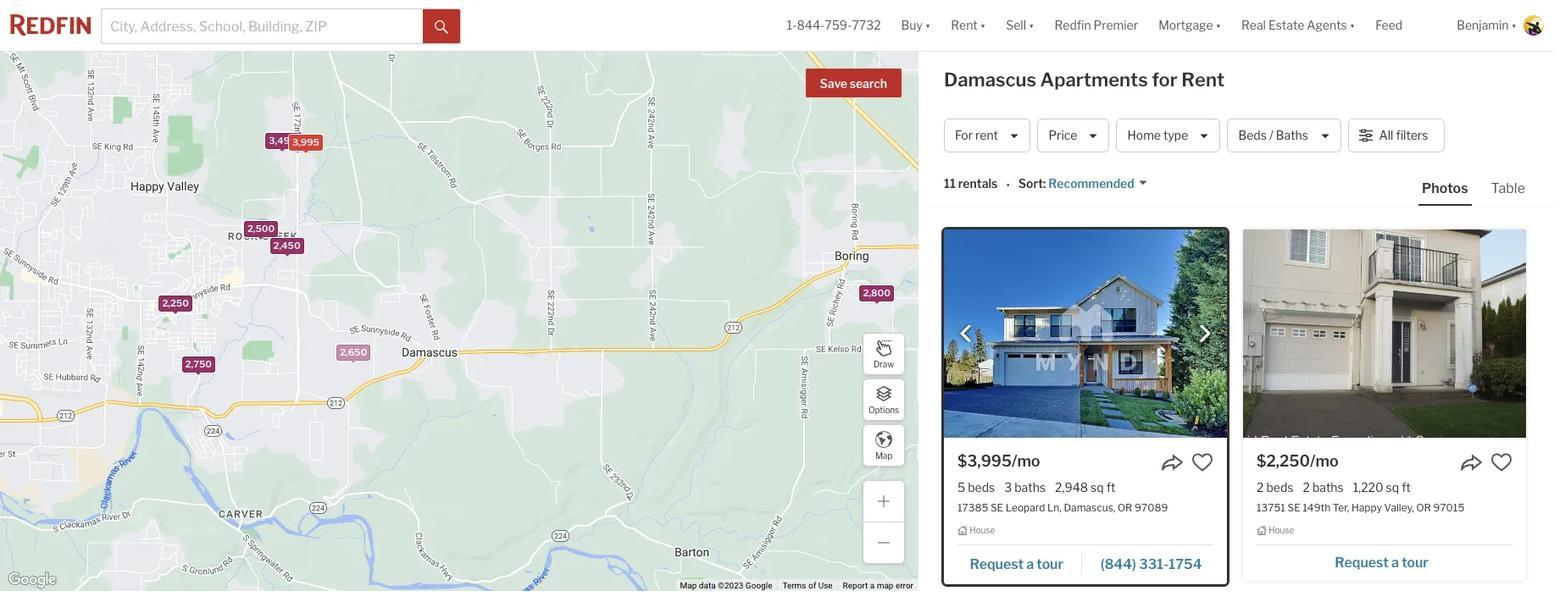 Task type: locate. For each thing, give the bounding box(es) containing it.
0 horizontal spatial or
[[1118, 502, 1133, 515]]

a for left request a tour button
[[1027, 557, 1034, 573]]

estate
[[1269, 18, 1305, 33]]

▾ for benjamin ▾
[[1512, 18, 1517, 33]]

sell ▾ button
[[996, 0, 1045, 51]]

▾ for buy ▾
[[926, 18, 931, 33]]

3,495
[[269, 135, 296, 147]]

request a tour button down leopard
[[958, 551, 1083, 576]]

a left map
[[870, 582, 875, 591]]

2 /mo from the left
[[1311, 453, 1339, 470]]

1 vertical spatial rent
[[1182, 69, 1225, 91]]

2 baths from the left
[[1313, 481, 1344, 495]]

favorite button checkbox
[[1192, 452, 1214, 474], [1491, 452, 1513, 474]]

2 house from the left
[[1269, 526, 1295, 536]]

feed
[[1376, 18, 1403, 33]]

tour down valley,
[[1402, 555, 1429, 571]]

1 horizontal spatial rent
[[1182, 69, 1225, 91]]

13751 se 149th ter, happy valley, or 97015
[[1257, 502, 1465, 515]]

1 baths from the left
[[1015, 481, 1046, 495]]

2 or from the left
[[1417, 502, 1432, 515]]

benjamin
[[1457, 18, 1509, 33]]

request a tour down leopard
[[970, 557, 1064, 573]]

ft for $3,995 /mo
[[1107, 481, 1116, 495]]

sell
[[1006, 18, 1027, 33]]

baths up '149th' at the bottom right of page
[[1313, 481, 1344, 495]]

sq
[[1091, 481, 1104, 495], [1386, 481, 1400, 495]]

▾ right sell
[[1029, 18, 1035, 33]]

1 sq from the left
[[1091, 481, 1104, 495]]

2,650
[[340, 346, 367, 358]]

2 beds from the left
[[1267, 481, 1294, 495]]

price
[[1049, 128, 1078, 143]]

0 horizontal spatial rent
[[951, 18, 978, 33]]

valley,
[[1385, 502, 1415, 515]]

ft up damascus,
[[1107, 481, 1116, 495]]

ft up valley,
[[1402, 481, 1411, 495]]

request a tour button
[[1257, 549, 1513, 575], [958, 551, 1083, 576]]

map left data
[[680, 582, 697, 591]]

▾ right agents at the top of page
[[1350, 18, 1356, 33]]

2 ft from the left
[[1402, 481, 1411, 495]]

1 se from the left
[[991, 502, 1004, 515]]

1 horizontal spatial a
[[1027, 557, 1034, 573]]

a down leopard
[[1027, 557, 1034, 573]]

4 ▾ from the left
[[1216, 18, 1221, 33]]

▾ left sell
[[981, 18, 986, 33]]

6 ▾ from the left
[[1512, 18, 1517, 33]]

se
[[991, 502, 1004, 515], [1288, 502, 1301, 515]]

▾ right "mortgage"
[[1216, 18, 1221, 33]]

▾ for rent ▾
[[981, 18, 986, 33]]

2
[[1257, 481, 1264, 495], [1303, 481, 1310, 495]]

rent ▾ button
[[951, 0, 986, 51]]

0 horizontal spatial tour
[[1037, 557, 1064, 573]]

0 horizontal spatial request
[[970, 557, 1024, 573]]

real
[[1242, 18, 1266, 33]]

0 vertical spatial map
[[876, 451, 893, 461]]

1 horizontal spatial request a tour button
[[1257, 549, 1513, 575]]

report a map error link
[[843, 582, 914, 591]]

11 rentals •
[[944, 177, 1010, 192]]

2 favorite button image from the left
[[1491, 452, 1513, 474]]

data
[[699, 582, 716, 591]]

or right valley,
[[1417, 502, 1432, 515]]

house
[[970, 526, 995, 536], [1269, 526, 1295, 536]]

rent ▾ button
[[941, 0, 996, 51]]

1 favorite button checkbox from the left
[[1192, 452, 1214, 474]]

house down 17385
[[970, 526, 995, 536]]

(844) 331-1754 link
[[1083, 549, 1214, 578]]

1 horizontal spatial or
[[1417, 502, 1432, 515]]

0 horizontal spatial map
[[680, 582, 697, 591]]

happy
[[1352, 502, 1383, 515]]

0 horizontal spatial request a tour
[[970, 557, 1064, 573]]

1 horizontal spatial se
[[1288, 502, 1301, 515]]

request down 13751 se 149th ter, happy valley, or 97015
[[1335, 555, 1389, 571]]

real estate agents ▾ button
[[1232, 0, 1366, 51]]

se right 17385
[[991, 502, 1004, 515]]

sq for $2,250 /mo
[[1386, 481, 1400, 495]]

1 beds from the left
[[968, 481, 995, 495]]

/mo up 3 baths
[[1012, 453, 1041, 470]]

ln,
[[1048, 502, 1062, 515]]

/mo up 2 baths
[[1311, 453, 1339, 470]]

baths up leopard
[[1015, 481, 1046, 495]]

3,200
[[271, 133, 299, 145]]

0 horizontal spatial beds
[[968, 481, 995, 495]]

a
[[1392, 555, 1399, 571], [1027, 557, 1034, 573], [870, 582, 875, 591]]

▾ right buy
[[926, 18, 931, 33]]

▾ left "user photo"
[[1512, 18, 1517, 33]]

use
[[819, 582, 833, 591]]

rent right for
[[1182, 69, 1225, 91]]

favorite button checkbox for $3,995 /mo
[[1192, 452, 1214, 474]]

2 favorite button checkbox from the left
[[1491, 452, 1513, 474]]

request
[[1335, 555, 1389, 571], [970, 557, 1024, 573]]

2 sq from the left
[[1386, 481, 1400, 495]]

2 up '149th' at the bottom right of page
[[1303, 481, 1310, 495]]

0 horizontal spatial se
[[991, 502, 1004, 515]]

2,800
[[863, 287, 891, 299]]

baths
[[1015, 481, 1046, 495], [1313, 481, 1344, 495]]

tour down ln,
[[1037, 557, 1064, 573]]

se left '149th' at the bottom right of page
[[1288, 502, 1301, 515]]

5 beds
[[958, 481, 995, 495]]

beds
[[968, 481, 995, 495], [1267, 481, 1294, 495]]

google image
[[4, 570, 60, 592]]

user photo image
[[1524, 15, 1544, 36]]

mortgage ▾ button
[[1159, 0, 1221, 51]]

1 horizontal spatial baths
[[1313, 481, 1344, 495]]

0 vertical spatial rent
[[951, 18, 978, 33]]

map
[[877, 582, 894, 591]]

1 horizontal spatial favorite button checkbox
[[1491, 452, 1513, 474]]

1 horizontal spatial beds
[[1267, 481, 1294, 495]]

request a tour button down valley,
[[1257, 549, 1513, 575]]

house down 13751
[[1269, 526, 1295, 536]]

of
[[809, 582, 816, 591]]

1 horizontal spatial house
[[1269, 526, 1295, 536]]

5 ▾ from the left
[[1350, 18, 1356, 33]]

0 horizontal spatial house
[[970, 526, 995, 536]]

sq up valley,
[[1386, 481, 1400, 495]]

terms of use
[[783, 582, 833, 591]]

2 se from the left
[[1288, 502, 1301, 515]]

se for $2,250
[[1288, 502, 1301, 515]]

leopard
[[1006, 502, 1046, 515]]

0 horizontal spatial request a tour button
[[958, 551, 1083, 576]]

beds up 13751
[[1267, 481, 1294, 495]]

0 horizontal spatial favorite button checkbox
[[1192, 452, 1214, 474]]

sq up damascus,
[[1091, 481, 1104, 495]]

2 up 13751
[[1257, 481, 1264, 495]]

0 horizontal spatial baths
[[1015, 481, 1046, 495]]

1 ft from the left
[[1107, 481, 1116, 495]]

or left 97089
[[1118, 502, 1133, 515]]

2 for 2 beds
[[1257, 481, 1264, 495]]

1 house from the left
[[970, 526, 995, 536]]

next button image
[[1197, 326, 1214, 343]]

favorite button image
[[1192, 452, 1214, 474], [1491, 452, 1513, 474]]

mortgage ▾
[[1159, 18, 1221, 33]]

sell ▾
[[1006, 18, 1035, 33]]

3 ▾ from the left
[[1029, 18, 1035, 33]]

0 horizontal spatial 2
[[1257, 481, 1264, 495]]

real estate agents ▾ link
[[1242, 0, 1356, 51]]

map button
[[863, 425, 905, 467]]

/mo for $3,995
[[1012, 453, 1041, 470]]

beds right 5
[[968, 481, 995, 495]]

home type button
[[1117, 119, 1221, 153]]

0 horizontal spatial /mo
[[1012, 453, 1041, 470]]

table button
[[1488, 180, 1529, 204]]

2 horizontal spatial a
[[1392, 555, 1399, 571]]

1 horizontal spatial ft
[[1402, 481, 1411, 495]]

map inside button
[[876, 451, 893, 461]]

filters
[[1396, 128, 1429, 143]]

2 ▾ from the left
[[981, 18, 986, 33]]

house for $3,995
[[970, 526, 995, 536]]

map
[[876, 451, 893, 461], [680, 582, 697, 591]]

1 horizontal spatial map
[[876, 451, 893, 461]]

97015
[[1434, 502, 1465, 515]]

$2,250
[[1257, 453, 1311, 470]]

1 horizontal spatial 2
[[1303, 481, 1310, 495]]

0 horizontal spatial sq
[[1091, 481, 1104, 495]]

/mo
[[1012, 453, 1041, 470], [1311, 453, 1339, 470]]

1 favorite button image from the left
[[1192, 452, 1214, 474]]

map down options
[[876, 451, 893, 461]]

2 2 from the left
[[1303, 481, 1310, 495]]

1 horizontal spatial /mo
[[1311, 453, 1339, 470]]

:
[[1043, 177, 1046, 191]]

for rent button
[[944, 119, 1031, 153]]

house for $2,250
[[1269, 526, 1295, 536]]

1 /mo from the left
[[1012, 453, 1041, 470]]

rent right buy ▾
[[951, 18, 978, 33]]

1 vertical spatial map
[[680, 582, 697, 591]]

buy ▾ button
[[902, 0, 931, 51]]

0 horizontal spatial ft
[[1107, 481, 1116, 495]]

sell ▾ button
[[1006, 0, 1035, 51]]

1 ▾ from the left
[[926, 18, 931, 33]]

2,450
[[273, 239, 301, 251]]

3
[[1005, 481, 1012, 495]]

0 horizontal spatial favorite button image
[[1192, 452, 1214, 474]]

photo of 17385 se leopard ln, damascus, or 97089 image
[[944, 230, 1227, 438]]

11
[[944, 177, 956, 191]]

1 horizontal spatial sq
[[1386, 481, 1400, 495]]

map for map
[[876, 451, 893, 461]]

rentals
[[959, 177, 998, 191]]

beds for $3,995
[[968, 481, 995, 495]]

▾
[[926, 18, 931, 33], [981, 18, 986, 33], [1029, 18, 1035, 33], [1216, 18, 1221, 33], [1350, 18, 1356, 33], [1512, 18, 1517, 33]]

149th
[[1303, 502, 1331, 515]]

terms of use link
[[783, 582, 833, 591]]

▾ inside "link"
[[1350, 18, 1356, 33]]

redfin
[[1055, 18, 1091, 33]]

favorite button image for $2,250 /mo
[[1491, 452, 1513, 474]]

buy ▾
[[902, 18, 931, 33]]

▾ for sell ▾
[[1029, 18, 1035, 33]]

1 horizontal spatial favorite button image
[[1491, 452, 1513, 474]]

a down valley,
[[1392, 555, 1399, 571]]

request down 17385
[[970, 557, 1024, 573]]

ft
[[1107, 481, 1116, 495], [1402, 481, 1411, 495]]

request a tour down happy
[[1335, 555, 1429, 571]]

damascus
[[944, 69, 1037, 91]]

1 2 from the left
[[1257, 481, 1264, 495]]

1,220
[[1353, 481, 1384, 495]]

request a tour
[[1335, 555, 1429, 571], [970, 557, 1064, 573]]



Task type: describe. For each thing, give the bounding box(es) containing it.
favorite button checkbox for $2,250 /mo
[[1491, 452, 1513, 474]]

report
[[843, 582, 868, 591]]

13751
[[1257, 502, 1286, 515]]

1-844-759-7732
[[787, 18, 881, 33]]

google
[[746, 582, 773, 591]]

damascus apartments for rent
[[944, 69, 1225, 91]]

(844) 331-1754
[[1101, 557, 1202, 573]]

rent ▾
[[951, 18, 986, 33]]

$3,995
[[958, 453, 1012, 470]]

5
[[958, 481, 966, 495]]

/
[[1270, 128, 1274, 143]]

real estate agents ▾
[[1242, 18, 1356, 33]]

▾ for mortgage ▾
[[1216, 18, 1221, 33]]

beds / baths
[[1239, 128, 1309, 143]]

map data ©2023 google
[[680, 582, 773, 591]]

2,250
[[162, 297, 189, 309]]

save search
[[820, 76, 888, 91]]

3,995
[[292, 136, 320, 148]]

1 horizontal spatial request a tour
[[1335, 555, 1429, 571]]

home type
[[1128, 128, 1189, 143]]

beds / baths button
[[1228, 119, 1341, 153]]

baths for $2,250 /mo
[[1313, 481, 1344, 495]]

baths
[[1276, 128, 1309, 143]]

all
[[1380, 128, 1394, 143]]

apartments
[[1041, 69, 1148, 91]]

1-844-759-7732 link
[[787, 18, 881, 33]]

buy ▾ button
[[891, 0, 941, 51]]

search
[[850, 76, 888, 91]]

options
[[869, 405, 899, 415]]

options button
[[863, 379, 905, 421]]

report a map error
[[843, 582, 914, 591]]

mortgage
[[1159, 18, 1213, 33]]

all filters button
[[1348, 119, 1445, 153]]

premier
[[1094, 18, 1139, 33]]

type
[[1164, 128, 1189, 143]]

0 horizontal spatial a
[[870, 582, 875, 591]]

2 for 2 baths
[[1303, 481, 1310, 495]]

•
[[1006, 178, 1010, 192]]

rent inside dropdown button
[[951, 18, 978, 33]]

ter,
[[1333, 502, 1350, 515]]

2,948
[[1055, 481, 1088, 495]]

error
[[896, 582, 914, 591]]

2 baths
[[1303, 481, 1344, 495]]

1 horizontal spatial request
[[1335, 555, 1389, 571]]

redfin premier
[[1055, 18, 1139, 33]]

sq for $3,995 /mo
[[1091, 481, 1104, 495]]

buy
[[902, 18, 923, 33]]

se for $3,995
[[991, 502, 1004, 515]]

agents
[[1307, 18, 1348, 33]]

favorite button image for $3,995 /mo
[[1192, 452, 1214, 474]]

photos button
[[1419, 180, 1488, 206]]

table
[[1491, 181, 1526, 197]]

sort
[[1019, 177, 1043, 191]]

draw
[[874, 359, 894, 369]]

beds
[[1239, 128, 1267, 143]]

map for map data ©2023 google
[[680, 582, 697, 591]]

$2,250 /mo
[[1257, 453, 1339, 470]]

a for request a tour button to the right
[[1392, 555, 1399, 571]]

mortgage ▾ button
[[1149, 0, 1232, 51]]

previous button image
[[958, 326, 975, 343]]

17385 se leopard ln, damascus, or 97089
[[958, 502, 1168, 515]]

$3,995 /mo
[[958, 453, 1041, 470]]

2,750
[[185, 358, 212, 370]]

1-
[[787, 18, 797, 33]]

1 or from the left
[[1118, 502, 1133, 515]]

759-
[[825, 18, 852, 33]]

1 horizontal spatial tour
[[1402, 555, 1429, 571]]

redfin premier button
[[1045, 0, 1149, 51]]

City, Address, School, Building, ZIP search field
[[102, 9, 423, 43]]

map region
[[0, 0, 999, 592]]

benjamin ▾
[[1457, 18, 1517, 33]]

home
[[1128, 128, 1161, 143]]

for
[[1152, 69, 1178, 91]]

photos
[[1422, 181, 1469, 197]]

for
[[955, 128, 973, 143]]

(844)
[[1101, 557, 1137, 573]]

price button
[[1038, 119, 1110, 153]]

beds for $2,250
[[1267, 481, 1294, 495]]

all filters
[[1380, 128, 1429, 143]]

1,220 sq ft
[[1353, 481, 1411, 495]]

/mo for $2,250
[[1311, 453, 1339, 470]]

baths for $3,995 /mo
[[1015, 481, 1046, 495]]

1754
[[1169, 557, 1202, 573]]

feed button
[[1366, 0, 1447, 51]]

rent
[[976, 128, 999, 143]]

submit search image
[[435, 20, 448, 34]]

844-
[[797, 18, 825, 33]]

ft for $2,250 /mo
[[1402, 481, 1411, 495]]

photo of 13751 se 149th ter, happy valley, or 97015 image
[[1244, 230, 1527, 438]]

2,500
[[247, 222, 275, 234]]

17385
[[958, 502, 989, 515]]

recommended
[[1049, 177, 1135, 191]]

draw button
[[863, 333, 905, 376]]



Task type: vqa. For each thing, say whether or not it's contained in the screenshot.
1st House from left
yes



